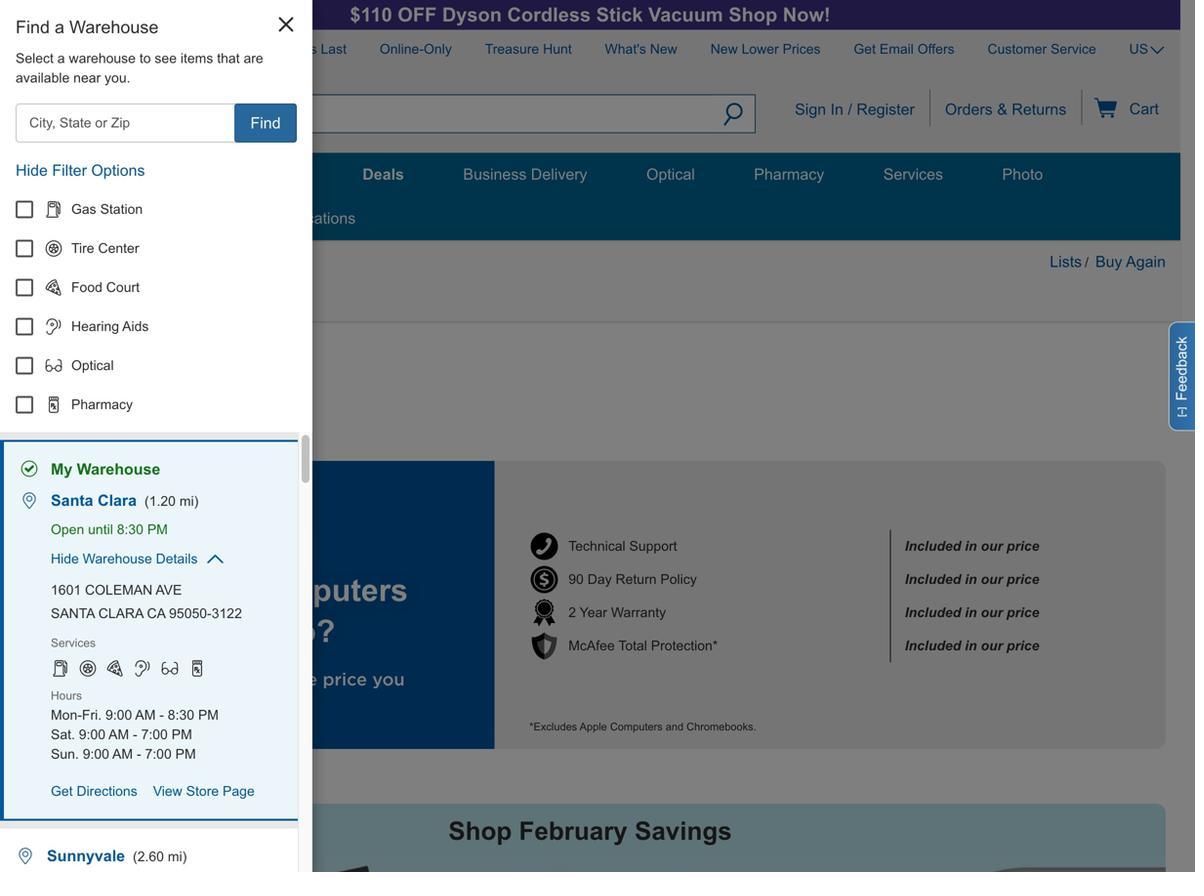 Task type: vqa. For each thing, say whether or not it's contained in the screenshot.
Grid View Image at the bottom right of the page
no



Task type: locate. For each thing, give the bounding box(es) containing it.
2 included in our price from the top
[[905, 572, 1040, 587]]

0 vertical spatial find
[[16, 17, 50, 37]]

aids
[[122, 319, 149, 334]]

tech february savings image
[[15, 859, 1166, 872]]

2 vertical spatial computers
[[610, 721, 663, 733]]

3 in from the top
[[965, 605, 977, 620]]

our for return
[[981, 572, 1003, 587]]

0 horizontal spatial services
[[51, 636, 96, 649]]

until down the santa clara link
[[88, 522, 113, 537]]

8:30 down santa clara (1.20 mi)
[[117, 522, 144, 537]]

my up santa clara button
[[15, 253, 30, 266]]

travel link
[[32, 209, 95, 227]]

0 vertical spatial open
[[33, 295, 62, 308]]

next
[[165, 42, 194, 57]]

deals
[[363, 166, 404, 183]]

only
[[424, 42, 452, 57]]

until inside santa clara open until
[[65, 295, 87, 308]]

santa clara open until
[[33, 274, 109, 308]]

129 image
[[20, 491, 39, 511]]

0 horizontal spatial buy
[[176, 573, 235, 608]]

services inside find a warehouse panel dialog
[[51, 636, 96, 649]]

1 vertical spatial clara
[[98, 492, 137, 509]]

2 our from the top
[[981, 572, 1003, 587]]

9:00 right fri.
[[105, 708, 132, 723]]

0 horizontal spatial optical
[[71, 358, 114, 373]]

my up the santa clara link
[[51, 460, 73, 478]]

orders
[[945, 100, 993, 118]]

0 horizontal spatial 8:30
[[117, 522, 144, 537]]

last
[[321, 42, 347, 57]]

mi)
[[180, 494, 199, 509], [168, 849, 187, 864]]

1 vertical spatial open
[[51, 522, 84, 537]]

0 vertical spatial my
[[15, 253, 30, 266]]

until
[[65, 295, 87, 308], [88, 522, 113, 537]]

open down santa clara button
[[33, 295, 62, 308]]

0 horizontal spatial computers
[[15, 390, 158, 423]]

1 vertical spatial pharmacy
[[71, 397, 133, 412]]

find down are
[[250, 114, 281, 132]]

new left the lower
[[711, 42, 738, 57]]

hide left the filter
[[16, 162, 48, 179]]

9:00 right sun.
[[83, 747, 109, 762]]

8:30 down optical image
[[168, 708, 194, 723]]

offers
[[918, 42, 955, 57]]

hearing aids image
[[133, 659, 152, 679]]

1 vertical spatial -
[[133, 727, 137, 742]]

0 horizontal spatial new
[[650, 42, 678, 57]]

computers up costco?
[[243, 573, 408, 608]]

services down 'register'
[[884, 166, 944, 183]]

options
[[91, 162, 145, 179]]

open until 8:30 pm
[[51, 522, 168, 537]]

warranty
[[611, 605, 666, 620]]

pharmacy down sign
[[754, 166, 825, 183]]

0 horizontal spatial get
[[51, 784, 73, 799]]

cart
[[1126, 100, 1159, 118]]

1 horizontal spatial 8:30
[[168, 708, 194, 723]]

1 horizontal spatial optical
[[647, 166, 695, 183]]

1 vertical spatial hide
[[51, 551, 79, 566]]

1 vertical spatial my
[[51, 460, 73, 478]]

santa right 129 icon
[[51, 492, 93, 509]]

computers down home 'link'
[[15, 390, 158, 423]]

2 included from the top
[[905, 572, 961, 587]]

computers inside why buy computers at costco?
[[243, 573, 408, 608]]

hide for hide warehouse details
[[51, 551, 79, 566]]

clara for santa clara open until
[[75, 274, 109, 289]]

0 vertical spatial pharmacy
[[754, 166, 825, 183]]

santa clara (1.20 mi)
[[51, 492, 199, 509]]

find up select
[[16, 17, 50, 37]]

get directions link
[[51, 780, 137, 803]]

warehouse down open until 8:30 pm
[[83, 551, 152, 566]]

computers
[[15, 390, 158, 423], [243, 573, 408, 608], [610, 721, 663, 733]]

1 vertical spatial my warehouse
[[51, 460, 161, 478]]

select a warehouse to see items that are available near you.
[[16, 51, 263, 85]]

and
[[666, 721, 684, 733]]

my warehouse inside find a warehouse panel dialog
[[51, 460, 161, 478]]

grocery link
[[105, 166, 180, 183]]

3 included in our price from the top
[[905, 605, 1040, 620]]

santa down tire
[[34, 274, 71, 289]]

ave
[[156, 583, 182, 598]]

0 vertical spatial get
[[854, 42, 876, 57]]

0 vertical spatial am
[[135, 708, 156, 723]]

my inside find a warehouse panel dialog
[[51, 460, 73, 478]]

shop left "february"
[[449, 817, 512, 845]]

1 vertical spatial until
[[88, 522, 113, 537]]

0 vertical spatial a
[[55, 17, 65, 37]]

3 price from the top
[[1007, 605, 1040, 620]]

service
[[1051, 42, 1097, 57]]

am
[[135, 708, 156, 723], [109, 727, 129, 742], [112, 747, 133, 762]]

open down the santa clara link
[[51, 522, 84, 537]]

sunnyvale (2.60 mi)
[[47, 847, 187, 865]]

pharmacy inside main "element"
[[754, 166, 825, 183]]

our
[[981, 539, 1003, 554], [981, 572, 1003, 587], [981, 605, 1003, 620], [981, 638, 1003, 654]]

services
[[884, 166, 944, 183], [51, 636, 96, 649]]

0 vertical spatial -
[[159, 708, 164, 723]]

1 horizontal spatial get
[[854, 42, 876, 57]]

1 horizontal spatial pharmacy
[[754, 166, 825, 183]]

2 horizontal spatial computers
[[610, 721, 663, 733]]

0 vertical spatial hide
[[16, 162, 48, 179]]

february
[[519, 817, 628, 845]]

sign
[[795, 100, 827, 118]]

0 vertical spatial until
[[65, 295, 87, 308]]

(1.20
[[145, 494, 176, 509]]

1 horizontal spatial find
[[250, 114, 281, 132]]

costco
[[119, 42, 162, 57]]

warehouse up santa clara (1.20 mi)
[[77, 460, 161, 478]]

optical
[[647, 166, 695, 183], [71, 358, 114, 373]]

1 vertical spatial optical
[[71, 358, 114, 373]]

included for return
[[905, 572, 961, 587]]

chromebooks.
[[687, 721, 757, 733]]

while supplies last link
[[212, 30, 361, 59]]

4 in from the top
[[965, 638, 977, 654]]

computers for *excludes apple computers and chromebooks.
[[610, 721, 663, 733]]

None text field
[[27, 111, 234, 135]]

4 price from the top
[[1007, 638, 1040, 654]]

1 vertical spatial buy
[[176, 573, 235, 608]]

1 vertical spatial a
[[57, 51, 65, 66]]

0 vertical spatial buy
[[1096, 253, 1123, 271]]

0 vertical spatial clara
[[75, 274, 109, 289]]

4 our from the top
[[981, 638, 1003, 654]]

pharmacy image
[[188, 659, 207, 679]]

get down sun.
[[51, 784, 73, 799]]

price
[[1007, 539, 1040, 554], [1007, 572, 1040, 587], [1007, 605, 1040, 620], [1007, 638, 1040, 654]]

a up available
[[55, 17, 65, 37]]

0 horizontal spatial hide
[[16, 162, 48, 179]]

treasure hunt
[[485, 42, 572, 57]]

clara inside find a warehouse panel dialog
[[98, 492, 137, 509]]

1 horizontal spatial buy
[[1096, 253, 1123, 271]]

1 vertical spatial get
[[51, 784, 73, 799]]

0 horizontal spatial until
[[65, 295, 87, 308]]

clara
[[75, 274, 109, 289], [98, 492, 137, 509]]

price for protection*
[[1007, 638, 1040, 654]]

0 horizontal spatial pharmacy
[[71, 397, 133, 412]]

food court image
[[105, 659, 125, 679]]

4 included from the top
[[905, 638, 961, 654]]

hide up the 1601
[[51, 551, 79, 566]]

find for find
[[250, 114, 281, 132]]

now!
[[783, 4, 831, 25]]

1 horizontal spatial until
[[88, 522, 113, 537]]

0 vertical spatial shop
[[729, 4, 778, 25]]

mi) right (1.20
[[180, 494, 199, 509]]

1 price from the top
[[1007, 539, 1040, 554]]

423 image
[[16, 847, 35, 866]]

items
[[181, 51, 213, 66]]

1 vertical spatial mi)
[[168, 849, 187, 864]]

services up 'gas services' icon
[[51, 636, 96, 649]]

included for protection*
[[905, 638, 961, 654]]

costco?
[[210, 614, 335, 649]]

mi) right (2.60
[[168, 849, 187, 864]]

3 our from the top
[[981, 605, 1003, 620]]

pharmacy down hearing
[[71, 397, 133, 412]]

8:30
[[117, 522, 144, 537], [168, 708, 194, 723]]

sun.
[[51, 747, 79, 762]]

business delivery
[[463, 166, 588, 183]]

my warehouse up santa clara button
[[15, 253, 93, 266]]

0 vertical spatial my warehouse
[[15, 253, 93, 266]]

my
[[15, 253, 30, 266], [51, 460, 73, 478]]

savings
[[635, 817, 732, 845]]

a
[[55, 17, 65, 37], [57, 51, 65, 66]]

treasure hunt link
[[471, 30, 587, 59]]

hours mon-fri. 9:00 am  -  8:30 pm sat. 9:00 am  -  7:00 pm sun. 9:00 am  -  7:00 pm
[[51, 689, 219, 762]]

pm down (1.20
[[147, 522, 168, 537]]

4 included in our price from the top
[[905, 638, 1040, 654]]

computers left and
[[610, 721, 663, 733]]

(2.60
[[133, 849, 164, 864]]

filter
[[52, 162, 87, 179]]

0 horizontal spatial shop
[[449, 817, 512, 845]]

9:00
[[105, 708, 132, 723], [79, 727, 106, 742], [83, 747, 109, 762]]

0 vertical spatial mi)
[[180, 494, 199, 509]]

0 horizontal spatial my
[[15, 253, 30, 266]]

santa inside find a warehouse panel dialog
[[51, 492, 93, 509]]

-
[[159, 708, 164, 723], [133, 727, 137, 742], [137, 747, 141, 762]]

optical image
[[160, 659, 180, 679]]

in for warranty
[[965, 605, 977, 620]]

shop up "new lower prices" link
[[729, 4, 778, 25]]

a inside select a warehouse to see items that are available near you.
[[57, 51, 65, 66]]

1 horizontal spatial services
[[884, 166, 944, 183]]

0 horizontal spatial find
[[16, 17, 50, 37]]

buy down details
[[176, 573, 235, 608]]

clara inside santa clara open until
[[75, 274, 109, 289]]

1 vertical spatial services
[[51, 636, 96, 649]]

Search text field
[[205, 94, 712, 133], [205, 94, 712, 133]]

am up directions
[[112, 747, 133, 762]]

near
[[73, 70, 101, 85]]

1 vertical spatial computers
[[243, 573, 408, 608]]

business
[[463, 166, 527, 183]]

shop
[[729, 4, 778, 25], [449, 817, 512, 845]]

pm
[[147, 522, 168, 537], [198, 708, 219, 723], [172, 727, 192, 742], [175, 747, 196, 762]]

0 vertical spatial optical
[[647, 166, 695, 183]]

until inside find a warehouse panel dialog
[[88, 522, 113, 537]]

0 vertical spatial services
[[884, 166, 944, 183]]

a right select
[[57, 51, 65, 66]]

1 horizontal spatial new
[[711, 42, 738, 57]]

hearing aids
[[71, 319, 149, 334]]

0 vertical spatial santa
[[34, 274, 71, 289]]

get inside 'link'
[[51, 784, 73, 799]]

2 in from the top
[[965, 572, 977, 587]]

1 horizontal spatial my
[[51, 460, 73, 478]]

prices
[[783, 42, 821, 57]]

buy left again
[[1096, 253, 1123, 271]]

find a warehouse
[[16, 17, 159, 37]]

technical
[[569, 539, 626, 554]]

new
[[650, 42, 678, 57], [711, 42, 738, 57]]

included in our price for return
[[905, 572, 1040, 587]]

find inside button
[[250, 114, 281, 132]]

1601
[[51, 583, 81, 598]]

open inside find a warehouse panel dialog
[[51, 522, 84, 537]]

hunt
[[543, 42, 572, 57]]

membership
[[144, 209, 230, 227]]

view store page
[[153, 784, 255, 799]]

select
[[16, 51, 54, 66]]

am down the hearing aids image
[[135, 708, 156, 723]]

page
[[223, 784, 255, 799]]

you.
[[105, 70, 130, 85]]

1 vertical spatial 9:00
[[79, 727, 106, 742]]

santa for santa clara (1.20 mi)
[[51, 492, 93, 509]]

new right what's
[[650, 42, 678, 57]]

get left email
[[854, 42, 876, 57]]

1 vertical spatial find
[[250, 114, 281, 132]]

9:00 down fri.
[[79, 727, 106, 742]]

1 vertical spatial santa
[[51, 492, 93, 509]]

1 horizontal spatial hide
[[51, 551, 79, 566]]

/
[[848, 100, 853, 118]]

1 horizontal spatial computers
[[243, 573, 408, 608]]

santa clara button
[[30, 272, 109, 292]]

my warehouse up the santa clara link
[[51, 460, 161, 478]]

1 vertical spatial 8:30
[[168, 708, 194, 723]]

cart link
[[1083, 90, 1166, 125]]

main element
[[15, 153, 1166, 241]]

*excludes apple computers and chromebooks.
[[530, 721, 757, 733]]

1 included in our price from the top
[[905, 539, 1040, 554]]

price for return
[[1007, 572, 1040, 587]]

santa inside santa clara open until
[[34, 274, 71, 289]]

3 included from the top
[[905, 605, 961, 620]]

2 price from the top
[[1007, 572, 1040, 587]]

am right sat.
[[109, 727, 129, 742]]

dyson
[[442, 4, 502, 25]]

until down "food"
[[65, 295, 87, 308]]

sign in / register link
[[781, 90, 930, 125]]



Task type: describe. For each thing, give the bounding box(es) containing it.
1 new from the left
[[650, 42, 678, 57]]

1 vertical spatial 7:00
[[145, 747, 172, 762]]

customer service link
[[973, 30, 1111, 59]]

online-
[[380, 42, 424, 57]]

pm down pharmacy image
[[198, 708, 219, 723]]

why
[[101, 573, 167, 608]]

close image
[[277, 16, 295, 33]]

1 horizontal spatial shop
[[729, 4, 778, 25]]

policy
[[661, 572, 697, 587]]

shop february savings
[[449, 817, 732, 845]]

hide warehouse details button
[[51, 547, 225, 571]]

&
[[998, 100, 1008, 118]]

pharmacy link
[[745, 166, 834, 183]]

hide filter options
[[16, 162, 145, 179]]

ca
[[147, 606, 165, 621]]

feedback link
[[1169, 322, 1196, 431]]

optical inside main "element"
[[647, 166, 695, 183]]

pm up view
[[172, 727, 192, 742]]

center
[[98, 241, 139, 256]]

warehouse up warehouse
[[69, 17, 159, 37]]

tire center image
[[78, 659, 98, 679]]

photo link
[[993, 166, 1053, 183]]

clara
[[98, 606, 143, 621]]

find a warehouse panel dialog
[[0, 0, 1196, 872]]

2 vertical spatial -
[[137, 747, 141, 762]]

computers for why buy computers at costco?
[[243, 573, 408, 608]]

in for return
[[965, 572, 977, 587]]

pharmacy inside find a warehouse panel dialog
[[71, 397, 133, 412]]

get email offers
[[854, 42, 955, 57]]

food court
[[71, 280, 140, 295]]

hide for hide filter options
[[16, 162, 48, 179]]

0 vertical spatial 8:30
[[117, 522, 144, 537]]

again
[[1126, 253, 1166, 271]]

pm up store
[[175, 747, 196, 762]]

sign in / register
[[795, 100, 915, 118]]

search image
[[724, 104, 743, 129]]

buy inside why buy computers at costco?
[[176, 573, 235, 608]]

view store page link
[[153, 780, 255, 803]]

none text field inside find a warehouse panel dialog
[[27, 111, 234, 135]]

shop february savings link
[[15, 804, 1166, 872]]

included for warranty
[[905, 605, 961, 620]]

gas services image
[[51, 659, 70, 679]]

feedback
[[1174, 337, 1190, 401]]

total
[[619, 638, 648, 654]]

warehouse up santa clara button
[[34, 253, 93, 266]]

deals link
[[353, 166, 414, 183]]

email
[[880, 42, 914, 57]]

1 vertical spatial shop
[[449, 817, 512, 845]]

2 vertical spatial 9:00
[[83, 747, 109, 762]]

why buy computers at costco?
[[101, 573, 408, 649]]

lists link
[[1050, 253, 1082, 271]]

orders & returns link
[[931, 90, 1082, 125]]

delivery
[[531, 166, 588, 183]]

costco next link
[[104, 30, 208, 59]]

online-only
[[380, 42, 452, 57]]

1 our from the top
[[981, 539, 1003, 554]]

2
[[569, 605, 576, 620]]

0 vertical spatial 9:00
[[105, 708, 132, 723]]

included in our price for protection*
[[905, 638, 1040, 654]]

fri.
[[82, 708, 102, 723]]

new lower prices
[[711, 42, 821, 57]]

mi) inside sunnyvale (2.60 mi)
[[168, 849, 187, 864]]

lower
[[742, 42, 779, 57]]

2 new from the left
[[711, 42, 738, 57]]

year
[[580, 605, 608, 620]]

costco us homepage image
[[15, 86, 181, 133]]

locations link
[[279, 209, 366, 227]]

vacuum
[[649, 4, 724, 25]]

santa for santa clara open until
[[34, 274, 71, 289]]

0 vertical spatial 7:00
[[141, 727, 168, 742]]

$110
[[350, 4, 392, 25]]

1 vertical spatial am
[[109, 727, 129, 742]]

coleman
[[85, 583, 153, 598]]

santa
[[51, 606, 95, 621]]

gas
[[71, 202, 96, 217]]

in for protection*
[[965, 638, 977, 654]]

mon-
[[51, 708, 82, 723]]

get for get email offers
[[854, 42, 876, 57]]

clara for santa clara (1.20 mi)
[[98, 492, 137, 509]]

a for warehouse
[[57, 51, 65, 66]]

open inside santa clara open until
[[33, 295, 62, 308]]

*excludes
[[530, 721, 577, 733]]

hours
[[51, 689, 82, 702]]

directions
[[77, 784, 137, 799]]

sat.
[[51, 727, 75, 742]]

our for warranty
[[981, 605, 1003, 620]]

find for find a warehouse
[[16, 17, 50, 37]]

orders & returns
[[945, 100, 1067, 118]]

mcafee
[[569, 638, 615, 654]]

get directions
[[51, 784, 137, 799]]

optical inside find a warehouse panel dialog
[[71, 358, 114, 373]]

0 vertical spatial computers
[[15, 390, 158, 423]]

get email offers link
[[839, 30, 970, 59]]

services inside main "element"
[[884, 166, 944, 183]]

business delivery link
[[454, 166, 597, 183]]

1601 coleman ave santa clara ca 95050-3122
[[51, 583, 242, 621]]

customer service
[[988, 42, 1097, 57]]

day
[[588, 572, 612, 587]]

included in our price for warranty
[[905, 605, 1040, 620]]

$110 off dyson cordless stick vacuum shop now!
[[350, 4, 831, 25]]

new lower prices link
[[696, 30, 836, 59]]

santa clara link
[[51, 492, 137, 509]]

8:30 inside hours mon-fri. 9:00 am  -  8:30 pm sat. 9:00 am  -  7:00 pm sun. 9:00 am  -  7:00 pm
[[168, 708, 194, 723]]

buy again
[[1096, 253, 1166, 271]]

station
[[100, 202, 143, 217]]

mcafee total protection*
[[569, 638, 718, 654]]

mi) inside santa clara (1.20 mi)
[[180, 494, 199, 509]]

2 year warranty
[[569, 605, 666, 620]]

while
[[227, 42, 261, 57]]

price for warranty
[[1007, 605, 1040, 620]]

tire center
[[71, 241, 139, 256]]

locations
[[289, 209, 356, 227]]

our for protection*
[[981, 638, 1003, 654]]

1 in from the top
[[965, 539, 977, 554]]

95050-
[[169, 606, 212, 621]]

food
[[71, 280, 102, 295]]

stick
[[596, 4, 643, 25]]

get for get directions
[[51, 784, 73, 799]]

2 vertical spatial am
[[112, 747, 133, 762]]

are
[[244, 51, 263, 66]]

warehouse inside dropdown button
[[83, 551, 152, 566]]

register
[[857, 100, 915, 118]]

a for warehouse
[[55, 17, 65, 37]]

travel
[[42, 209, 85, 227]]

supplies
[[265, 42, 317, 57]]

costco next
[[119, 42, 194, 57]]

at
[[174, 614, 202, 649]]

what's
[[605, 42, 647, 57]]

1 included from the top
[[905, 539, 961, 554]]



